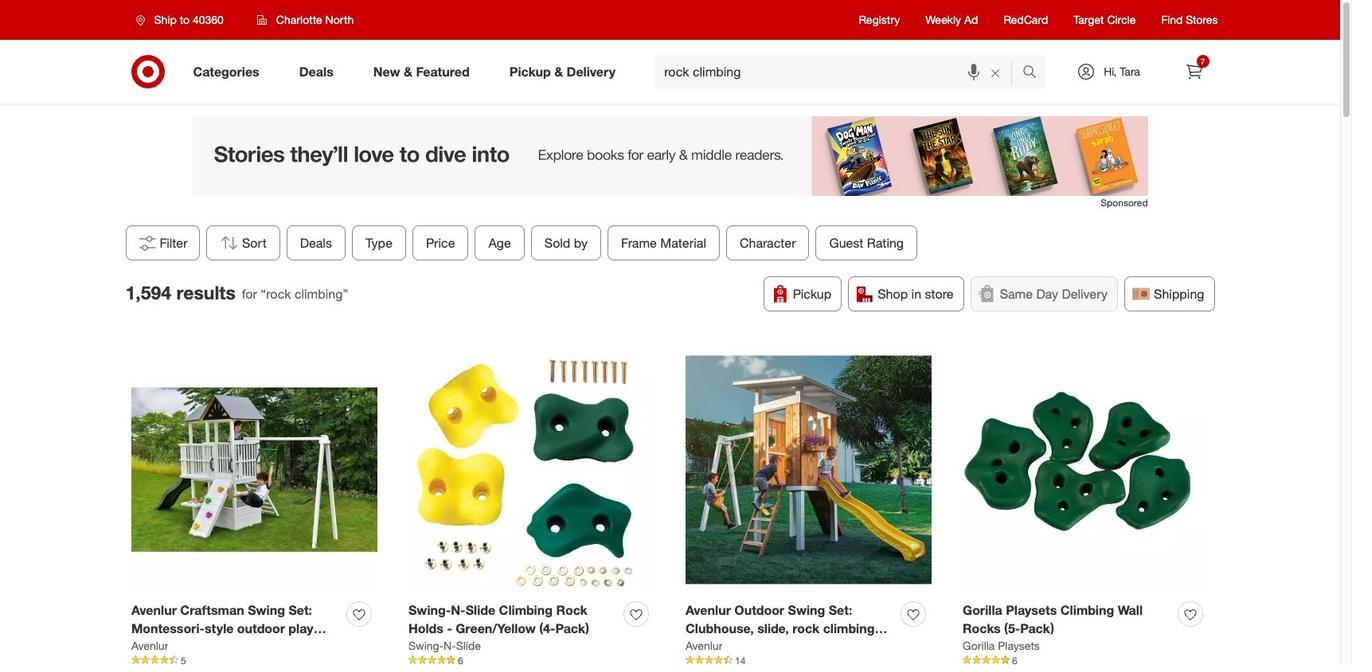 Task type: locate. For each thing, give the bounding box(es) containing it.
avenlur outdoor swing set: clubhouse, slide, rock climbing wall, 2 swings, and more! perfect for toddlers and kids ages 3-11 image
[[686, 346, 932, 592], [686, 346, 932, 592]]

advertisement element
[[192, 116, 1148, 196]]

What can we help you find? suggestions appear below search field
[[655, 54, 1026, 89]]

swing-n-slide climbing rock holds - green/yellow (4-pack) image
[[409, 346, 655, 592], [409, 346, 655, 592]]

avenlur craftsman swing set: montessori-style outdoor play with slide, clubhouse, gym bar, rock climb wall, and more! astm certified. ages 3-11yrs. image
[[131, 346, 378, 592], [131, 346, 378, 592]]

gorilla playsets climbing wall rocks (5-pack) image
[[963, 346, 1209, 592], [963, 346, 1209, 592]]



Task type: vqa. For each thing, say whether or not it's contained in the screenshot.
the Pants
no



